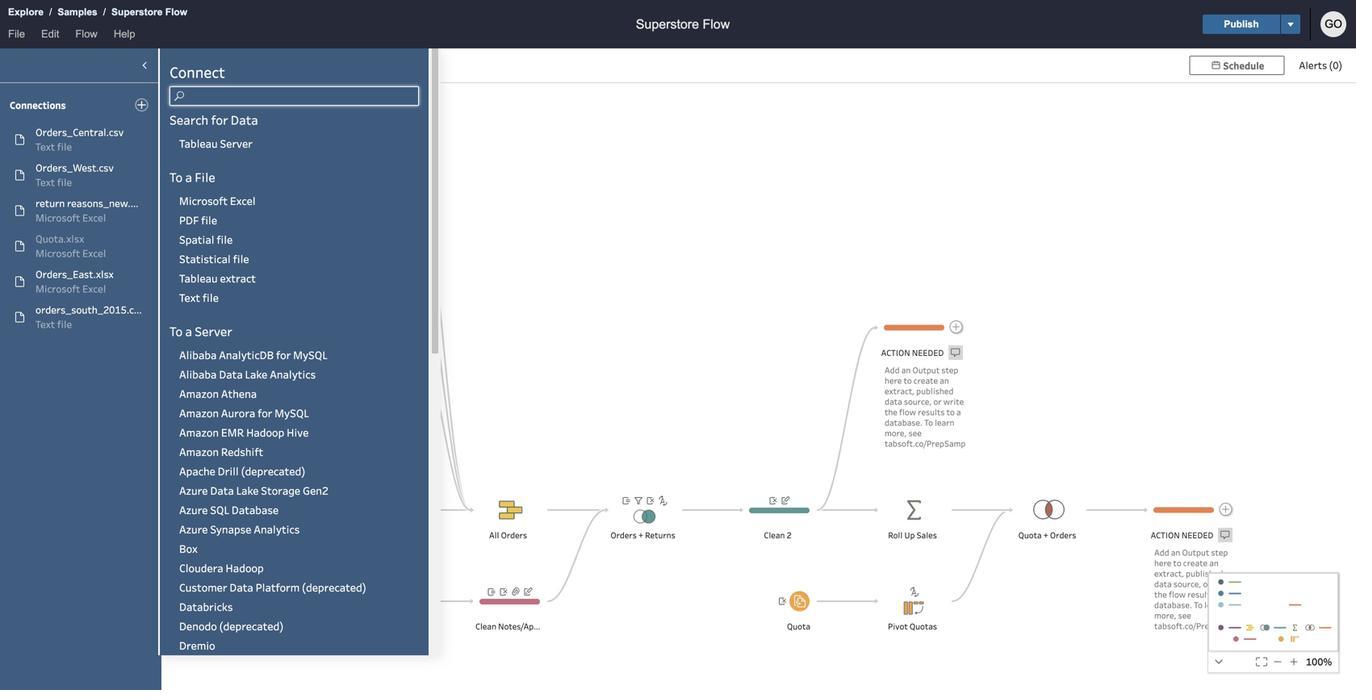 Task type: vqa. For each thing, say whether or not it's contained in the screenshot.
Skip
no



Task type: locate. For each thing, give the bounding box(es) containing it.
lake down "(west)"
[[245, 367, 268, 382]]

quota for quota + orders
[[1019, 530, 1042, 541]]

azure down apache
[[179, 484, 208, 498]]

azure left sql at left bottom
[[179, 503, 208, 517]]

0 horizontal spatial results
[[918, 407, 945, 418]]

mysql
[[293, 348, 328, 362], [275, 406, 309, 420]]

athena
[[221, 387, 257, 401]]

server up orders_south_2015
[[220, 136, 253, 151]]

file down orders_south_2015.csv
[[57, 318, 72, 331]]

1 vertical spatial the
[[1155, 589, 1167, 600]]

edit button
[[33, 25, 67, 48]]

3 amazon from the top
[[179, 426, 219, 440]]

search
[[170, 111, 209, 128]]

microsoft down orders_east.xlsx
[[36, 282, 80, 296]]

tableau inside microsoft excel pdf file spatial file statistical file tableau extract text file
[[179, 271, 218, 285]]

text
[[36, 140, 55, 153], [36, 176, 55, 189], [179, 291, 200, 305], [36, 318, 55, 331]]

2 alibaba from the top
[[179, 367, 217, 382]]

(deprecated) right platform
[[302, 581, 366, 595]]

1 horizontal spatial add an output step here to create an extract, published data source, or write the flow results to a database. to learn more, see tabsoft.co/prepsamp
[[1155, 547, 1236, 632]]

file down orders_central.csv
[[57, 140, 72, 153]]

0 vertical spatial file
[[8, 28, 25, 40]]

file down the explore link
[[8, 28, 25, 40]]

drill
[[218, 464, 239, 478]]

microsoft up "pdf"
[[179, 194, 228, 208]]

1 vertical spatial quota
[[787, 621, 811, 632]]

0 vertical spatial here
[[885, 375, 902, 386]]

quota
[[1019, 530, 1042, 541], [787, 621, 811, 632]]

add
[[885, 365, 900, 376], [1155, 547, 1170, 558]]

0 vertical spatial source,
[[904, 396, 932, 407]]

connect
[[170, 62, 225, 82]]

text up return
[[36, 176, 55, 189]]

0 horizontal spatial extract,
[[885, 386, 915, 397]]

dremio
[[179, 639, 215, 653]]

1 horizontal spatial source,
[[1174, 579, 1202, 590]]

action
[[881, 347, 911, 359], [1151, 530, 1180, 541]]

published
[[917, 386, 954, 397], [1186, 568, 1224, 579]]

all
[[489, 530, 499, 541]]

0 horizontal spatial add an output step here to create an extract, published data source, or write the flow results to a database. to learn more, see tabsoft.co/prepsamp
[[885, 365, 966, 449]]

0 horizontal spatial tabsoft.co/prepsamp
[[885, 438, 966, 449]]

clean left 2
[[764, 530, 785, 541]]

hadoop down orders (central)
[[226, 561, 264, 575]]

amazon left 'emr'
[[179, 426, 219, 440]]

quota + orders
[[1019, 530, 1077, 541]]

text inside orders_west.csv text file
[[36, 176, 55, 189]]

clean for clean 2
[[764, 530, 785, 541]]

1 vertical spatial tableau
[[179, 271, 218, 285]]

0 vertical spatial data
[[885, 396, 903, 407]]

2 / from the left
[[103, 6, 106, 17]]

analytics down "(west)"
[[270, 367, 316, 382]]

file down orders_west.csv
[[57, 176, 72, 189]]

1 horizontal spatial action
[[1151, 530, 1180, 541]]

microsoft
[[179, 194, 228, 208], [36, 211, 80, 224], [36, 247, 80, 260], [36, 282, 80, 296]]

0 vertical spatial or
[[934, 396, 942, 407]]

1 horizontal spatial action needed
[[1151, 530, 1214, 541]]

for up 'tableau server'
[[211, 111, 228, 128]]

needed
[[912, 347, 944, 359], [1182, 530, 1214, 541]]

1 vertical spatial (deprecated)
[[302, 581, 366, 595]]

2 + from the left
[[1044, 530, 1049, 541]]

lake up "database"
[[236, 484, 259, 498]]

/ right samples
[[103, 6, 106, 17]]

+ for orders
[[639, 530, 644, 541]]

1 horizontal spatial results
[[1188, 589, 1215, 600]]

0 vertical spatial database.
[[885, 417, 923, 428]]

amazon left athena
[[179, 387, 219, 401]]

an
[[902, 365, 911, 376], [940, 375, 949, 386], [1171, 547, 1181, 558], [1210, 558, 1219, 569]]

a
[[185, 169, 192, 185], [185, 323, 192, 340], [957, 407, 961, 418], [1226, 589, 1231, 600]]

file up to a server
[[203, 291, 219, 305]]

2 vertical spatial azure
[[179, 522, 208, 537]]

alibaba analyticdb for mysql alibaba data lake analytics amazon athena amazon aurora for mysql amazon emr hadoop hive amazon redshift apache drill (deprecated) azure data lake storage gen2 azure sql database azure synapse analytics box cloudera hadoop customer data platform (deprecated) databricks denodo (deprecated) dremio
[[179, 348, 366, 653]]

tableau down search
[[179, 136, 218, 151]]

0 vertical spatial action
[[881, 347, 911, 359]]

1 vertical spatial needed
[[1182, 530, 1214, 541]]

excel down orders_south_2015
[[230, 194, 256, 208]]

1 vertical spatial extract,
[[1155, 568, 1185, 579]]

0 horizontal spatial flow
[[75, 28, 98, 40]]

quota.xlsx microsoft excel
[[36, 232, 106, 260]]

1 horizontal spatial step
[[1212, 547, 1228, 558]]

database
[[232, 503, 279, 517]]

1 vertical spatial data
[[1155, 579, 1172, 590]]

0 vertical spatial alibaba
[[179, 348, 217, 362]]

1 vertical spatial action
[[1151, 530, 1180, 541]]

flow
[[165, 6, 187, 17], [703, 17, 730, 31], [75, 28, 98, 40]]

microsoft inside "quota.xlsx microsoft excel"
[[36, 247, 80, 260]]

action needed
[[881, 347, 944, 359], [1151, 530, 1214, 541]]

1 horizontal spatial learn
[[1205, 600, 1225, 611]]

flow button
[[67, 25, 106, 48]]

tableau
[[179, 136, 218, 151], [179, 271, 218, 285]]

publish
[[1224, 19, 1259, 29]]

file down 'tableau server'
[[195, 169, 215, 185]]

server up orders (west) on the bottom
[[195, 323, 232, 340]]

0 horizontal spatial published
[[917, 386, 954, 397]]

0 horizontal spatial see
[[909, 428, 922, 439]]

file right "pdf"
[[201, 213, 217, 227]]

1 vertical spatial write
[[1213, 579, 1234, 590]]

0 vertical spatial add an output step here to create an extract, published data source, or write the flow results to a database. to learn more, see tabsoft.co/prepsamp
[[885, 365, 966, 449]]

1 + from the left
[[639, 530, 644, 541]]

file up extract
[[233, 252, 249, 266]]

undo image
[[169, 53, 193, 78]]

text for orders_south_2015.csv text file
[[36, 318, 55, 331]]

the
[[885, 407, 898, 418], [1155, 589, 1167, 600]]

excel inside orders_east.xlsx microsoft excel
[[82, 282, 106, 296]]

amazon up apache
[[179, 445, 219, 459]]

0 vertical spatial for
[[211, 111, 228, 128]]

text up to a server
[[179, 291, 200, 305]]

tableau down statistical
[[179, 271, 218, 285]]

emr
[[221, 426, 244, 440]]

analytics
[[270, 367, 316, 382], [254, 522, 300, 537]]

flow
[[900, 407, 917, 418], [1169, 589, 1186, 600]]

0 horizontal spatial +
[[639, 530, 644, 541]]

to
[[170, 169, 183, 185], [170, 323, 183, 340], [925, 417, 933, 428], [1194, 600, 1203, 611]]

for right "(west)"
[[276, 348, 291, 362]]

(0)
[[1330, 59, 1343, 72]]

1 amazon from the top
[[179, 387, 219, 401]]

amazon left aurora
[[179, 406, 219, 420]]

2 azure from the top
[[179, 503, 208, 517]]

3 azure from the top
[[179, 522, 208, 537]]

data
[[885, 396, 903, 407], [1155, 579, 1172, 590]]

2 tableau from the top
[[179, 271, 218, 285]]

text inside orders_central.csv text file
[[36, 140, 55, 153]]

0 horizontal spatial flow
[[900, 407, 917, 418]]

clean 2
[[764, 530, 792, 541]]

explore / samples / superstore flow
[[8, 6, 187, 17]]

1 vertical spatial clean
[[476, 621, 497, 632]]

lake
[[245, 367, 268, 382], [236, 484, 259, 498]]

/ up edit
[[49, 6, 52, 17]]

create
[[914, 375, 938, 386], [1184, 558, 1208, 569]]

clean for clean notes/approver
[[476, 621, 497, 632]]

1 horizontal spatial database.
[[1155, 600, 1193, 611]]

microsoft inside return reasons_new.xlsx microsoft excel
[[36, 211, 80, 224]]

tabsoft.co/prepsamp
[[885, 438, 966, 449], [1155, 621, 1236, 632]]

for
[[211, 111, 228, 128], [276, 348, 291, 362], [258, 406, 272, 420]]

1 horizontal spatial add
[[1155, 547, 1170, 558]]

clean left notes/approver
[[476, 621, 497, 632]]

microsoft down return
[[36, 211, 80, 224]]

mysql right "(west)"
[[293, 348, 328, 362]]

orders_east
[[223, 256, 271, 267]]

0 horizontal spatial /
[[49, 6, 52, 17]]

azure up box
[[179, 522, 208, 537]]

1 vertical spatial create
[[1184, 558, 1208, 569]]

synapse
[[210, 522, 252, 537]]

apache
[[179, 464, 216, 478]]

1 horizontal spatial quota
[[1019, 530, 1042, 541]]

extract
[[220, 271, 256, 285]]

1 vertical spatial lake
[[236, 484, 259, 498]]

None text field
[[170, 86, 419, 106]]

excel inside return reasons_new.xlsx microsoft excel
[[82, 211, 106, 224]]

text down orders_south_2015.csv
[[36, 318, 55, 331]]

redo image
[[195, 53, 219, 78]]

databricks
[[179, 600, 233, 614]]

(deprecated) down platform
[[219, 619, 284, 633]]

step
[[942, 365, 959, 376], [1212, 547, 1228, 558]]

1 / from the left
[[49, 6, 52, 17]]

0 vertical spatial clean
[[764, 530, 785, 541]]

pivot quotas
[[888, 621, 937, 632]]

1 vertical spatial file
[[195, 169, 215, 185]]

excel inside microsoft excel pdf file spatial file statistical file tableau extract text file
[[230, 194, 256, 208]]

more,
[[885, 428, 907, 439], [1155, 610, 1177, 621]]

1 horizontal spatial /
[[103, 6, 106, 17]]

amazon
[[179, 387, 219, 401], [179, 406, 219, 420], [179, 426, 219, 440], [179, 445, 219, 459]]

orders for orders (west)
[[218, 347, 244, 359]]

0 vertical spatial needed
[[912, 347, 944, 359]]

(west)
[[245, 347, 271, 359]]

to
[[904, 375, 912, 386], [947, 407, 955, 418], [1174, 558, 1182, 569], [1217, 589, 1225, 600]]

excel down reasons_new.xlsx
[[82, 211, 106, 224]]

1 horizontal spatial more,
[[1155, 610, 1177, 621]]

1 vertical spatial analytics
[[254, 522, 300, 537]]

file inside file popup button
[[8, 28, 25, 40]]

0 vertical spatial quota
[[1019, 530, 1042, 541]]

0 horizontal spatial superstore
[[111, 6, 163, 17]]

(deprecated)
[[241, 464, 305, 478], [302, 581, 366, 595], [219, 619, 284, 633]]

1 horizontal spatial write
[[1213, 579, 1234, 590]]

up
[[905, 530, 915, 541]]

0 vertical spatial add
[[885, 365, 900, 376]]

file button
[[0, 25, 33, 48]]

(central)
[[237, 530, 271, 541]]

server
[[220, 136, 253, 151], [195, 323, 232, 340]]

1 vertical spatial output
[[1183, 547, 1210, 558]]

storage
[[261, 484, 301, 498]]

database.
[[885, 417, 923, 428], [1155, 600, 1193, 611]]

pdf
[[179, 213, 199, 227]]

flow inside popup button
[[75, 28, 98, 40]]

excel up orders_east.xlsx
[[82, 247, 106, 260]]

return
[[36, 197, 65, 210]]

0 vertical spatial azure
[[179, 484, 208, 498]]

0 vertical spatial published
[[917, 386, 954, 397]]

1 vertical spatial alibaba
[[179, 367, 217, 382]]

0 horizontal spatial data
[[885, 396, 903, 407]]

2 horizontal spatial for
[[276, 348, 291, 362]]

text inside orders_south_2015.csv text file
[[36, 318, 55, 331]]

superstore flow link
[[111, 4, 188, 20]]

1 vertical spatial azure
[[179, 503, 208, 517]]

analytics down "database"
[[254, 522, 300, 537]]

1 vertical spatial tabsoft.co/prepsamp
[[1155, 621, 1236, 632]]

0 horizontal spatial step
[[942, 365, 959, 376]]

1 vertical spatial results
[[1188, 589, 1215, 600]]

/
[[49, 6, 52, 17], [103, 6, 106, 17]]

(deprecated) up storage
[[241, 464, 305, 478]]

orders_east.xlsx
[[36, 268, 114, 281]]

statistical
[[179, 252, 231, 266]]

hadoop up the redshift
[[246, 426, 285, 440]]

1 horizontal spatial flow
[[165, 6, 187, 17]]

0 vertical spatial step
[[942, 365, 959, 376]]

mysql up hive
[[275, 406, 309, 420]]

1 vertical spatial or
[[1204, 579, 1212, 590]]

for right aurora
[[258, 406, 272, 420]]

azure
[[179, 484, 208, 498], [179, 503, 208, 517], [179, 522, 208, 537]]

file up statistical
[[217, 233, 233, 247]]

see
[[909, 428, 922, 439], [1179, 610, 1192, 621]]

1 horizontal spatial here
[[1155, 558, 1172, 569]]

microsoft down quota.xlsx
[[36, 247, 80, 260]]

excel up orders_south_2015.csv
[[82, 282, 106, 296]]

notes/approver
[[498, 621, 559, 632]]

source,
[[904, 396, 932, 407], [1174, 579, 1202, 590]]

quotas
[[910, 621, 937, 632]]

4 amazon from the top
[[179, 445, 219, 459]]

1 horizontal spatial +
[[1044, 530, 1049, 541]]

text up orders_west.csv
[[36, 140, 55, 153]]

0 vertical spatial output
[[913, 365, 940, 376]]

1 vertical spatial step
[[1212, 547, 1228, 558]]

orders
[[218, 347, 244, 359], [209, 530, 236, 541], [501, 530, 527, 541], [611, 530, 637, 541], [1050, 530, 1077, 541]]



Task type: describe. For each thing, give the bounding box(es) containing it.
0 horizontal spatial or
[[934, 396, 942, 407]]

2 horizontal spatial flow
[[703, 17, 730, 31]]

file inside orders_central.csv text file
[[57, 140, 72, 153]]

1 horizontal spatial create
[[1184, 558, 1208, 569]]

1 horizontal spatial file
[[195, 169, 215, 185]]

orders_south_2015.csv text file
[[36, 303, 144, 331]]

samples link
[[57, 4, 98, 20]]

2
[[787, 530, 792, 541]]

to a file
[[170, 169, 215, 185]]

file inside orders_west.csv text file
[[57, 176, 72, 189]]

data up 'tableau server'
[[231, 111, 258, 128]]

alerts (0)
[[1300, 59, 1343, 72]]

data up athena
[[219, 367, 243, 382]]

0 horizontal spatial database.
[[885, 417, 923, 428]]

excel inside "quota.xlsx microsoft excel"
[[82, 247, 106, 260]]

data up sql at left bottom
[[210, 484, 234, 498]]

0 vertical spatial results
[[918, 407, 945, 418]]

roll up sales
[[888, 530, 937, 541]]

1 vertical spatial add an output step here to create an extract, published data source, or write the flow results to a database. to learn more, see tabsoft.co/prepsamp
[[1155, 547, 1236, 632]]

alerts
[[1300, 59, 1328, 72]]

+ for quota
[[1044, 530, 1049, 541]]

0 horizontal spatial action
[[881, 347, 911, 359]]

1 vertical spatial server
[[195, 323, 232, 340]]

data left platform
[[230, 581, 253, 595]]

0 horizontal spatial source,
[[904, 396, 932, 407]]

help
[[114, 28, 135, 40]]

0 horizontal spatial the
[[885, 407, 898, 418]]

0 horizontal spatial needed
[[912, 347, 944, 359]]

all orders
[[489, 530, 527, 541]]

0 vertical spatial hadoop
[[246, 426, 285, 440]]

1 alibaba from the top
[[179, 348, 217, 362]]

orders (west)
[[218, 347, 271, 359]]

2 vertical spatial (deprecated)
[[219, 619, 284, 633]]

0 vertical spatial (deprecated)
[[241, 464, 305, 478]]

clean notes/approver
[[476, 621, 559, 632]]

redshift
[[221, 445, 263, 459]]

1 tableau from the top
[[179, 136, 218, 151]]

1 vertical spatial see
[[1179, 610, 1192, 621]]

box
[[179, 542, 198, 556]]

gen2
[[303, 484, 328, 498]]

orders + returns
[[611, 530, 676, 541]]

1 vertical spatial source,
[[1174, 579, 1202, 590]]

microsoft inside microsoft excel pdf file spatial file statistical file tableau extract text file
[[179, 194, 228, 208]]

1 horizontal spatial tabsoft.co/prepsamp
[[1155, 621, 1236, 632]]

orders for orders (central)
[[209, 530, 236, 541]]

quota.xlsx
[[36, 232, 84, 245]]

0 horizontal spatial output
[[913, 365, 940, 376]]

quota for quota
[[787, 621, 811, 632]]

to a server
[[170, 323, 232, 340]]

1 vertical spatial database.
[[1155, 600, 1193, 611]]

orders (central)
[[209, 530, 271, 541]]

text for orders_central.csv text file
[[36, 140, 55, 153]]

0 vertical spatial server
[[220, 136, 253, 151]]

1 vertical spatial published
[[1186, 568, 1224, 579]]

1 horizontal spatial the
[[1155, 589, 1167, 600]]

connections
[[10, 99, 66, 111]]

0 vertical spatial analytics
[[270, 367, 316, 382]]

0 horizontal spatial here
[[885, 375, 902, 386]]

publish button
[[1203, 15, 1281, 34]]

0 horizontal spatial more,
[[885, 428, 907, 439]]

platform
[[256, 581, 300, 595]]

orders_west.csv text file
[[36, 161, 114, 189]]

0 horizontal spatial action needed
[[881, 347, 944, 359]]

schedule button
[[1190, 56, 1285, 75]]

pivot
[[888, 621, 908, 632]]

1 horizontal spatial data
[[1155, 579, 1172, 590]]

cloudera
[[179, 561, 223, 575]]

reasons_new.xlsx
[[67, 197, 148, 210]]

file inside orders_south_2015.csv text file
[[57, 318, 72, 331]]

aurora
[[221, 406, 255, 420]]

1 vertical spatial more,
[[1155, 610, 1177, 621]]

0 vertical spatial flow
[[900, 407, 917, 418]]

go button
[[1321, 11, 1347, 37]]

text for orders_west.csv text file
[[36, 176, 55, 189]]

orders_central.csv text file
[[36, 126, 124, 153]]

samples
[[58, 6, 97, 17]]

spatial
[[179, 233, 214, 247]]

1 vertical spatial add
[[1155, 547, 1170, 558]]

hive
[[287, 426, 309, 440]]

1 vertical spatial hadoop
[[226, 561, 264, 575]]

orders_south_2015.csv
[[36, 303, 144, 317]]

0 horizontal spatial learn
[[935, 417, 955, 428]]

search for data
[[170, 111, 258, 128]]

1 vertical spatial mysql
[[275, 406, 309, 420]]

customer
[[179, 581, 227, 595]]

1 horizontal spatial superstore
[[636, 17, 699, 31]]

tableau server
[[179, 136, 253, 151]]

microsoft inside orders_east.xlsx microsoft excel
[[36, 282, 80, 296]]

microsoft excel pdf file spatial file statistical file tableau extract text file
[[179, 194, 256, 305]]

1 azure from the top
[[179, 484, 208, 498]]

orders for orders + returns
[[611, 530, 637, 541]]

1 horizontal spatial needed
[[1182, 530, 1214, 541]]

0 vertical spatial mysql
[[293, 348, 328, 362]]

superstore flow
[[636, 17, 730, 31]]

sales
[[917, 530, 937, 541]]

orders_east.xlsx microsoft excel
[[36, 268, 114, 296]]

0 vertical spatial create
[[914, 375, 938, 386]]

schedule
[[1224, 59, 1265, 72]]

0 vertical spatial tabsoft.co/prepsamp
[[885, 438, 966, 449]]

explore link
[[7, 4, 44, 20]]

orders_west.csv
[[36, 161, 114, 174]]

help button
[[106, 25, 143, 48]]

0 vertical spatial see
[[909, 428, 922, 439]]

orders_south_2015
[[206, 165, 282, 176]]

2 amazon from the top
[[179, 406, 219, 420]]

sql
[[210, 503, 229, 517]]

1 horizontal spatial extract,
[[1155, 568, 1185, 579]]

0 horizontal spatial add
[[885, 365, 900, 376]]

analyticdb
[[219, 348, 274, 362]]

1 vertical spatial action needed
[[1151, 530, 1214, 541]]

0 vertical spatial write
[[944, 396, 964, 407]]

return reasons_new.xlsx microsoft excel
[[36, 197, 148, 224]]

go
[[1325, 18, 1343, 30]]

denodo
[[179, 619, 217, 633]]

0 vertical spatial lake
[[245, 367, 268, 382]]

1 horizontal spatial or
[[1204, 579, 1212, 590]]

returns
[[645, 530, 676, 541]]

1 vertical spatial learn
[[1205, 600, 1225, 611]]

text inside microsoft excel pdf file spatial file statistical file tableau extract text file
[[179, 291, 200, 305]]

1 horizontal spatial output
[[1183, 547, 1210, 558]]

1 vertical spatial flow
[[1169, 589, 1186, 600]]

orders_central.csv
[[36, 126, 124, 139]]

roll
[[888, 530, 903, 541]]

explore
[[8, 6, 44, 17]]

add connection image
[[135, 98, 149, 112]]

0 horizontal spatial for
[[211, 111, 228, 128]]

edit
[[41, 28, 59, 40]]

2 vertical spatial for
[[258, 406, 272, 420]]



